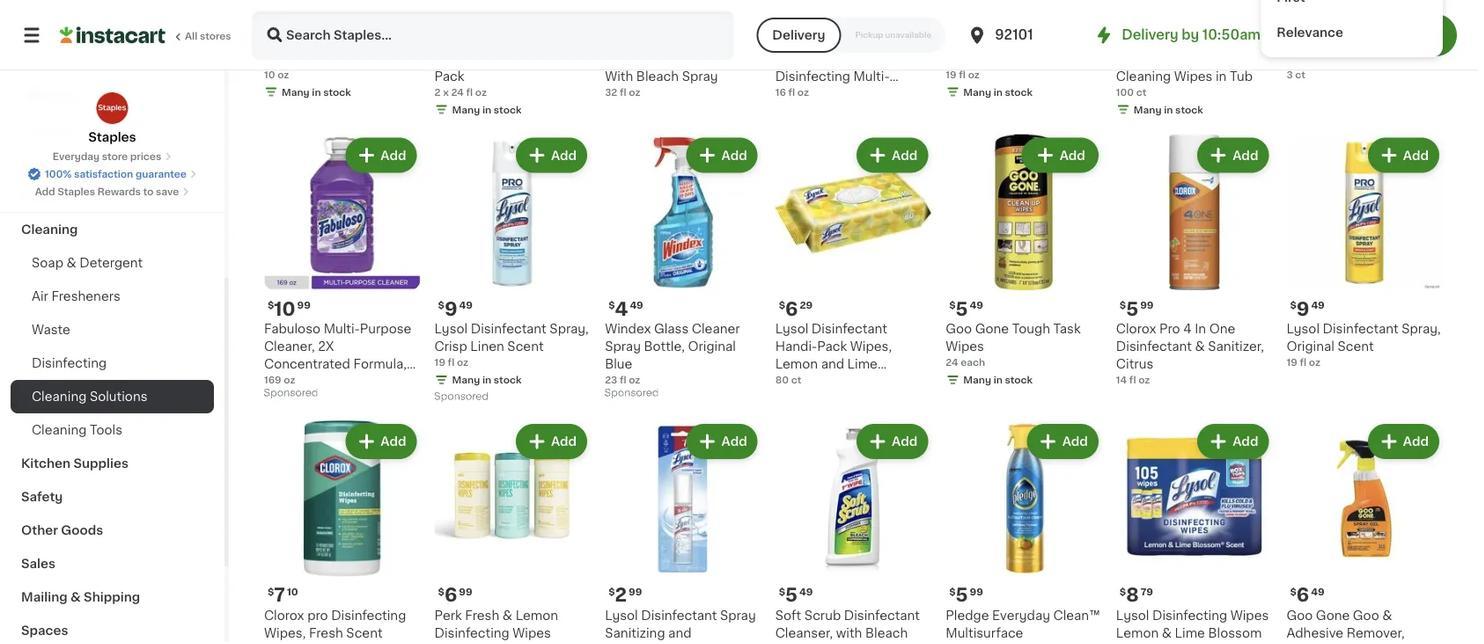 Task type: vqa. For each thing, say whether or not it's contained in the screenshot.
'Metropolitan'
no



Task type: locate. For each thing, give the bounding box(es) containing it.
0 horizontal spatial lime
[[848, 359, 878, 371]]

product group containing 4
[[605, 134, 761, 403]]

$ for perk fresh & lemon disinfecting wipes
[[438, 588, 445, 597]]

sponsored badge image down crisp
[[435, 392, 488, 403]]

0 vertical spatial blossom
[[776, 376, 829, 388]]

in inside button
[[1332, 28, 1346, 43]]

1 vertical spatial fresh
[[465, 610, 500, 622]]

& inside 'clorox lemongrass & mandarin scent disinfecting multi- surface mist'
[[898, 35, 908, 47]]

pro
[[648, 35, 669, 47], [1160, 323, 1181, 336]]

many down electronics on the left of page
[[282, 87, 310, 97]]

scent for clorox
[[346, 628, 383, 640]]

49 up windex
[[630, 301, 643, 311]]

many down 'lysol toilet bowl cleaner, bleach, value pack 2 x 24 fl oz'
[[452, 105, 480, 115]]

99 up mandarin at the top of the page
[[798, 12, 812, 22]]

None search field
[[252, 11, 734, 60]]

disinfecting down mandarin at the top of the page
[[776, 70, 850, 82]]

5 for soft scrub disinfectant cleanser, with bleach
[[785, 587, 798, 605]]

& inside 'link'
[[67, 257, 76, 269]]

stock down staples slight ethereal electronics air duster 10 oz
[[323, 87, 351, 97]]

goo gone tough task wipes 24 each
[[946, 323, 1081, 368]]

sponsored badge image
[[264, 389, 317, 399], [605, 389, 658, 399], [435, 392, 488, 403]]

1 $ 6 99 from the top
[[438, 12, 473, 30]]

disinfecting inside perk fresh & lemon disinfecting wipes
[[435, 628, 510, 640]]

49 up adhesive
[[1311, 588, 1325, 597]]

10
[[1126, 12, 1148, 30], [264, 70, 275, 79], [274, 300, 296, 318], [287, 588, 298, 597]]

mandarin
[[776, 52, 833, 65]]

pro
[[307, 610, 328, 622]]

pro for 5
[[1160, 323, 1181, 336]]

cleaner, inside 'lysol toilet bowl cleaner, bleach, value pack 2 x 24 fl oz'
[[435, 52, 485, 65]]

1 vertical spatial cleaner
[[692, 323, 740, 336]]

0 vertical spatial bleach
[[636, 70, 679, 82]]

cleaner,
[[435, 52, 485, 65], [264, 341, 315, 353]]

0 vertical spatial 2
[[1430, 29, 1438, 41]]

many in stock down 100 on the top of page
[[1134, 105, 1203, 115]]

99 for lysol toilet bowl cleaner, bleach, value pack
[[459, 12, 473, 22]]

wipes, inside clorox pro  disinfecting wipes, fresh scent
[[264, 628, 306, 640]]

kitchen supplies link
[[11, 447, 214, 481]]

goo inside goo gone tough task wipes 24 each
[[946, 323, 972, 336]]

0 horizontal spatial 9
[[445, 300, 457, 318]]

add button for lysol disinfectant spray sanitizing an
[[688, 426, 756, 458]]

tools
[[90, 424, 122, 437]]

2 vertical spatial lemon
[[1116, 628, 1159, 640]]

0 horizontal spatial cleaner,
[[264, 341, 315, 353]]

1 horizontal spatial shipping
[[84, 592, 140, 604]]

5
[[956, 300, 968, 318], [1126, 300, 1139, 318], [785, 587, 798, 605], [956, 587, 968, 605]]

1 horizontal spatial spray
[[682, 70, 718, 82]]

$ up adhesive
[[1290, 588, 1297, 597]]

x
[[443, 87, 449, 97]]

0 vertical spatial wipes,
[[850, 341, 892, 353]]

$ up electronics on the left of page
[[268, 12, 274, 22]]

kitchen supplies
[[21, 458, 129, 470]]

1 horizontal spatial wipes,
[[850, 341, 892, 353]]

many for toilet
[[452, 105, 480, 115]]

7 for clorox pro  disinfecting wipes, fresh scent
[[274, 587, 285, 605]]

99 up 'sanitizing'
[[629, 588, 642, 597]]

1 horizontal spatial spray,
[[1061, 35, 1100, 47]]

$ up perk
[[438, 588, 445, 597]]

99 for pledge everyday clean™ multisurfac
[[970, 588, 983, 597]]

lysol for value
[[435, 35, 468, 47]]

2 horizontal spatial 19
[[1287, 358, 1298, 368]]

food & drink link
[[11, 146, 214, 180]]

lemon for 6
[[516, 610, 558, 622]]

2 horizontal spatial 2
[[1430, 29, 1438, 41]]

scrub
[[805, 610, 841, 622]]

spray inside clorox pro clean-up disinfectant cleaner with bleach spray 32 fl oz
[[682, 70, 718, 82]]

2 horizontal spatial 9
[[1297, 300, 1310, 318]]

$ 6 99
[[438, 12, 473, 30], [438, 587, 473, 605]]

2 $ 9 49 from the left
[[1290, 300, 1325, 318]]

0 vertical spatial staples
[[264, 35, 311, 47]]

49
[[459, 301, 473, 311], [630, 301, 643, 311], [970, 301, 984, 311], [1311, 301, 1325, 311], [800, 588, 813, 597], [1311, 588, 1325, 597]]

0 horizontal spatial shipping
[[21, 90, 78, 102]]

4 left in
[[1184, 323, 1192, 336]]

air fresheners
[[32, 291, 121, 303]]

0 horizontal spatial $ 9 49
[[438, 300, 473, 318]]

lysol left toilet
[[435, 35, 468, 47]]

0 horizontal spatial lemon
[[516, 610, 558, 622]]

9 up lysol disinfectant spray, original scent 19 fl oz
[[1297, 300, 1310, 318]]

9
[[956, 12, 969, 30], [445, 300, 457, 318], [1297, 300, 1310, 318]]

1 horizontal spatial blossom
[[1209, 628, 1262, 640]]

29
[[800, 301, 813, 311]]

air down 'soap'
[[32, 291, 48, 303]]

option
[[1268, 0, 1436, 15]]

pro for 7
[[648, 35, 669, 47]]

99 up citrus
[[1140, 301, 1154, 311]]

add button for clorox pro 4 in one disinfectant & sanitizer, citrus
[[1199, 140, 1267, 171]]

$ inside $ 10 99
[[268, 301, 274, 311]]

5 up citrus
[[1126, 300, 1139, 318]]

clorox inside clorox disinfecting wipes 3 ct
[[1287, 35, 1327, 47]]

staples up everyday store prices link
[[88, 131, 136, 144]]

0 vertical spatial $ 5 49
[[949, 300, 984, 318]]

disinfectant inside 9 lysol disinfectant spray, fresh scent 19 fl oz
[[982, 35, 1058, 47]]

49 up lysol disinfectant spray, original scent 19 fl oz
[[1311, 301, 1325, 311]]

2 horizontal spatial sponsored badge image
[[605, 389, 658, 399]]

many
[[282, 87, 310, 97], [964, 87, 991, 97], [452, 105, 480, 115], [1134, 105, 1162, 115], [452, 376, 480, 385], [964, 376, 991, 385]]

1 vertical spatial $ 5 49
[[779, 587, 813, 605]]

crisp
[[435, 341, 467, 353]]

1 vertical spatial spray
[[605, 341, 641, 353]]

disinfecting down perk
[[435, 628, 510, 640]]

1 horizontal spatial cleaner,
[[435, 52, 485, 65]]

disinfecting down $6.99 original price: $8.99 element
[[1330, 35, 1405, 47]]

oz inside windex glass cleaner spray bottle, original blue 23 fl oz
[[629, 376, 640, 385]]

1 horizontal spatial everyday
[[992, 610, 1050, 622]]

1 horizontal spatial pack
[[817, 341, 847, 353]]

relevance option
[[1268, 15, 1436, 50]]

other goods
[[21, 525, 103, 537]]

10 down electronics on the left of page
[[264, 70, 275, 79]]

2 vertical spatial ct
[[791, 376, 802, 385]]

technology
[[1146, 35, 1218, 47]]

0 horizontal spatial $ 5 49
[[779, 587, 813, 605]]

0 vertical spatial gone
[[975, 323, 1009, 336]]

oz inside clorox pro 4 in one disinfectant & sanitizer, citrus 14 fl oz
[[1139, 376, 1150, 385]]

1 horizontal spatial pro
[[1160, 323, 1181, 336]]

disinfecting down waste
[[32, 358, 107, 370]]

1 horizontal spatial original
[[1287, 341, 1335, 353]]

& inside the goo gone goo & adhesive remover
[[1383, 610, 1393, 622]]

$ 5 49 for soft scrub disinfectant cleanser, with bleach
[[779, 587, 813, 605]]

$ 9 49 up crisp
[[438, 300, 473, 318]]

oz inside 9 lysol disinfectant spray, fresh scent 19 fl oz
[[968, 70, 980, 79]]

$ 5 49
[[949, 300, 984, 318], [779, 587, 813, 605]]

lysol
[[435, 35, 468, 47], [946, 35, 979, 47], [435, 323, 468, 336], [776, 323, 809, 336], [1287, 323, 1320, 336], [605, 610, 638, 622], [1116, 610, 1150, 622]]

scent inside clorox pro  disinfecting wipes, fresh scent
[[346, 628, 383, 640]]

everyday
[[53, 152, 100, 162], [992, 610, 1050, 622]]

0 vertical spatial spray
[[682, 70, 718, 82]]

2 $ 6 99 from the top
[[438, 587, 473, 605]]

handi-
[[776, 341, 817, 353]]

2 horizontal spatial spray
[[720, 610, 756, 622]]

original inside lysol disinfectant spray, original scent 19 fl oz
[[1287, 341, 1335, 353]]

0 vertical spatial $ 6 99
[[438, 12, 473, 30]]

fresh
[[946, 52, 980, 65], [465, 610, 500, 622], [309, 628, 343, 640]]

cleaner down up
[[684, 52, 732, 65]]

many in stock down each
[[964, 376, 1033, 385]]

$ up mandarin at the top of the page
[[779, 12, 785, 22]]

lysol down the $ 2 99
[[605, 610, 638, 622]]

1 vertical spatial air
[[32, 291, 48, 303]]

1 $ 9 49 from the left
[[438, 300, 473, 318]]

1 vertical spatial $ 5 99
[[949, 587, 983, 605]]

stock for toilet
[[494, 105, 522, 115]]

delivery up nx16982
[[1122, 29, 1179, 41]]

lysol inside lysol disinfecting wipes lemon & lime blossom
[[1116, 610, 1150, 622]]

disinfectant inside clorox pro 4 in one disinfectant & sanitizer, citrus 14 fl oz
[[1116, 341, 1192, 353]]

1 vertical spatial ct
[[1137, 87, 1147, 97]]

7 up clorox pro  disinfecting wipes, fresh scent
[[274, 587, 285, 605]]

clorox up mandarin at the top of the page
[[776, 35, 816, 47]]

0 vertical spatial cleaner,
[[435, 52, 485, 65]]

lysol disinfectant spray, crisp linen scent 19 fl oz
[[435, 323, 589, 368]]

2 vertical spatial staples
[[58, 187, 95, 197]]

$ for clorox lemongrass & mandarin scent disinfecting multi- surface mist
[[779, 12, 785, 22]]

1 horizontal spatial $ 9 49
[[1290, 300, 1325, 318]]

2 horizontal spatial spray,
[[1402, 323, 1441, 336]]

1 vertical spatial wipes,
[[264, 628, 306, 640]]

0 vertical spatial air
[[337, 52, 353, 65]]

5 up each
[[956, 300, 968, 318]]

many for lysol
[[964, 87, 991, 97]]

0 vertical spatial cleaner
[[684, 52, 732, 65]]

cleaning for cleaning tools
[[32, 424, 87, 437]]

soap & detergent
[[32, 257, 143, 269]]

original down glass
[[688, 341, 736, 353]]

clorox down $ 7 67
[[605, 35, 645, 47]]

9 for lysol disinfectant spray, crisp linen scent
[[445, 300, 457, 318]]

fl inside lysol disinfectant spray, original scent 19 fl oz
[[1300, 358, 1307, 368]]

2 horizontal spatial fresh
[[946, 52, 980, 65]]

4 up windex
[[615, 300, 628, 318]]

gone up each
[[975, 323, 1009, 336]]

lysol inside lysol disinfectant handi-pack wipes, lemon and lime blossom
[[776, 323, 809, 336]]

many down 100 on the top of page
[[1134, 105, 1162, 115]]

0 horizontal spatial fresh
[[309, 628, 343, 640]]

24 inside goo gone tough task wipes 24 each
[[946, 358, 959, 368]]

stock for 10
[[1176, 105, 1203, 115]]

cleaner, down fabuloso
[[264, 341, 315, 353]]

$ up citrus
[[1120, 301, 1126, 311]]

add
[[381, 149, 406, 162], [551, 149, 577, 162], [722, 149, 747, 162], [892, 149, 918, 162], [1062, 149, 1087, 162], [1233, 149, 1259, 162], [1403, 149, 1429, 162], [35, 187, 55, 197], [381, 436, 406, 448], [551, 436, 577, 448], [722, 436, 747, 448], [892, 436, 918, 448], [1062, 436, 1088, 448], [1233, 436, 1259, 448], [1403, 436, 1429, 448]]

0 vertical spatial fresh
[[946, 52, 980, 65]]

cleaner, inside fabuloso multi-purpose cleaner, 2x concentrated formula, lavender
[[264, 341, 315, 353]]

$ 2 99
[[609, 587, 642, 605]]

99 for fabuloso multi-purpose cleaner, 2x concentrated formula, lavender
[[297, 301, 311, 311]]

delivery inside button
[[773, 29, 825, 41]]

multi- down "lemongrass"
[[854, 70, 890, 82]]

1 horizontal spatial 9
[[956, 12, 969, 30]]

1 horizontal spatial multi-
[[854, 70, 890, 82]]

1 horizontal spatial $ 5 49
[[949, 300, 984, 318]]

$ for fabuloso multi-purpose cleaner, 2x concentrated formula, lavender
[[268, 301, 274, 311]]

32
[[605, 87, 618, 97]]

0 vertical spatial multi-
[[854, 70, 890, 82]]

1 horizontal spatial fresh
[[465, 610, 500, 622]]

2 vertical spatial fresh
[[309, 628, 343, 640]]

cleaner, for lysol
[[435, 52, 485, 65]]

cleaning down nx16982
[[1116, 70, 1171, 82]]

$
[[268, 12, 274, 22], [438, 12, 445, 22], [609, 12, 615, 22], [779, 12, 785, 22], [1120, 12, 1126, 22], [268, 301, 274, 311], [438, 301, 445, 311], [609, 301, 615, 311], [779, 301, 785, 311], [949, 301, 956, 311], [1120, 301, 1126, 311], [1290, 301, 1297, 311], [268, 588, 274, 597], [438, 588, 445, 597], [609, 588, 615, 597], [779, 588, 785, 597], [949, 588, 956, 597], [1120, 588, 1126, 597], [1290, 588, 1297, 597]]

pack
[[435, 70, 465, 82], [817, 341, 847, 353]]

product group containing 8
[[1116, 421, 1273, 643]]

24 right x
[[451, 87, 464, 97]]

$ left "67"
[[609, 12, 615, 22]]

stock down goo gone tough task wipes 24 each
[[1005, 376, 1033, 385]]

spray
[[682, 70, 718, 82], [605, 341, 641, 353], [720, 610, 756, 622]]

add button for lysol disinfecting wipes lemon & lime blossom
[[1199, 426, 1267, 458]]

original
[[688, 341, 736, 353], [1287, 341, 1335, 353]]

1 vertical spatial lime
[[1175, 628, 1205, 640]]

wipes, right handi-
[[850, 341, 892, 353]]

staples inside staples slight ethereal electronics air duster 10 oz
[[264, 35, 311, 47]]

cleaner right glass
[[692, 323, 740, 336]]

fresh for 9
[[946, 52, 980, 65]]

disinfectant
[[982, 35, 1058, 47], [605, 52, 681, 65], [471, 323, 547, 336], [812, 323, 888, 336], [1323, 323, 1399, 336], [1116, 341, 1192, 353], [641, 610, 717, 622], [844, 610, 920, 622]]

product group
[[264, 134, 421, 403], [435, 134, 591, 407], [605, 134, 761, 403], [776, 134, 932, 388], [946, 134, 1102, 391], [1116, 134, 1273, 388], [1287, 134, 1443, 370], [264, 421, 421, 643], [435, 421, 591, 643], [605, 421, 761, 643], [776, 421, 932, 643], [946, 421, 1102, 643], [1116, 421, 1273, 643], [1287, 421, 1443, 643]]

wipes inside goo gone tough task wipes 24 each
[[946, 341, 984, 353]]

$ inside $ 7 67
[[609, 12, 615, 22]]

2 up 'sanitizing'
[[615, 587, 627, 605]]

staples down $ 12 99
[[264, 35, 311, 47]]

10 up nxt
[[1126, 12, 1148, 30]]

clorox down $ 7 10
[[264, 610, 304, 622]]

pack inside 'lysol toilet bowl cleaner, bleach, value pack 2 x 24 fl oz'
[[435, 70, 465, 82]]

$ up x
[[438, 12, 445, 22]]

clorox pro  disinfecting wipes, fresh scent
[[264, 610, 406, 640]]

23
[[605, 376, 617, 385]]

scent inside lysol disinfectant spray, crisp linen scent 19 fl oz
[[508, 341, 544, 353]]

many in stock for 10
[[1134, 105, 1203, 115]]

9 up crisp
[[445, 300, 457, 318]]

$ 6 99 for lysol toilet bowl cleaner, bleach, value pack
[[438, 12, 473, 30]]

49 inside '$ 6 49'
[[1311, 588, 1325, 597]]

6 left $8.99
[[1297, 12, 1310, 30]]

to
[[143, 187, 154, 197]]

tough
[[1012, 323, 1050, 336]]

fl inside 'lysol toilet bowl cleaner, bleach, value pack 2 x 24 fl oz'
[[466, 87, 473, 97]]

0 horizontal spatial pack
[[435, 70, 465, 82]]

prices
[[130, 152, 161, 162]]

24 left each
[[946, 358, 959, 368]]

each
[[961, 358, 986, 368]]

1 horizontal spatial bleach
[[866, 628, 908, 640]]

lysol right 'one' in the bottom right of the page
[[1287, 323, 1320, 336]]

99 inside $ 10 99
[[297, 301, 311, 311]]

stock
[[323, 87, 351, 97], [1005, 87, 1033, 97], [494, 105, 522, 115], [1176, 105, 1203, 115], [494, 376, 522, 385], [1005, 376, 1033, 385]]

save
[[156, 187, 179, 197]]

99 inside $ 12 99
[[296, 12, 310, 22]]

2 left x
[[435, 87, 441, 97]]

1 vertical spatial multi-
[[324, 323, 360, 336]]

$ 7 99
[[779, 12, 812, 30]]

all stores link
[[60, 11, 232, 60]]

100
[[1116, 87, 1134, 97]]

6 for perk fresh & lemon disinfecting wipes
[[445, 587, 457, 605]]

1 vertical spatial staples
[[88, 131, 136, 144]]

clorox up citrus
[[1116, 323, 1157, 336]]

49 for lysol disinfectant spray, original scent
[[1311, 301, 1325, 311]]

clorox
[[605, 35, 645, 47], [776, 35, 816, 47], [1287, 35, 1327, 47], [1116, 323, 1157, 336], [264, 610, 304, 622]]

99 inside the $ 2 99
[[629, 588, 642, 597]]

ct right 100 on the top of page
[[1137, 87, 1147, 97]]

1 vertical spatial 2
[[435, 87, 441, 97]]

$ 5 99
[[1120, 300, 1154, 318], [949, 587, 983, 605]]

spray, inside 9 lysol disinfectant spray, fresh scent 19 fl oz
[[1061, 35, 1100, 47]]

value
[[537, 52, 571, 65]]

duster
[[357, 52, 398, 65]]

everyday up the 100%
[[53, 152, 100, 162]]

7 for clorox lemongrass & mandarin scent disinfecting multi- surface mist
[[785, 12, 797, 30]]

mist
[[827, 88, 854, 100]]

1 horizontal spatial delivery
[[1122, 29, 1179, 41]]

14
[[1116, 376, 1127, 385]]

sales
[[21, 558, 56, 571]]

19 inside lysol disinfectant spray, crisp linen scent 19 fl oz
[[435, 358, 445, 368]]

0 horizontal spatial blossom
[[776, 376, 829, 388]]

disinfectant inside the lysol disinfectant spray sanitizing an
[[641, 610, 717, 622]]

add for lysol disinfectant handi-pack wipes, lemon and lime blossom
[[892, 149, 918, 162]]

$ 5 49 for goo gone tough task wipes
[[949, 300, 984, 318]]

lysol left the 92101
[[946, 35, 979, 47]]

$ for clorox pro  disinfecting wipes, fresh scent
[[268, 588, 274, 597]]

$ inside '$ 10 nxt technology nx16982 screen cleaning wipes in tub 100 ct'
[[1120, 12, 1126, 22]]

bags
[[21, 190, 53, 203]]

lysol up crisp
[[435, 323, 468, 336]]

bleach right the with
[[636, 70, 679, 82]]

sponsored badge image down 23
[[605, 389, 658, 399]]

1 vertical spatial $ 6 99
[[438, 587, 473, 605]]

$ inside the $ 2 99
[[609, 588, 615, 597]]

0 horizontal spatial spray
[[605, 341, 641, 353]]

staples for staples slight ethereal electronics air duster 10 oz
[[264, 35, 311, 47]]

0 horizontal spatial wipes,
[[264, 628, 306, 640]]

many down 9 lysol disinfectant spray, fresh scent 19 fl oz
[[964, 87, 991, 97]]

49 inside $ 4 49
[[630, 301, 643, 311]]

0 horizontal spatial spray,
[[550, 323, 589, 336]]

fresh inside clorox pro  disinfecting wipes, fresh scent
[[309, 628, 343, 640]]

ct right 3
[[1296, 70, 1306, 79]]

other goods link
[[11, 514, 214, 548]]

5 for clorox pro 4 in one disinfectant & sanitizer, citrus
[[1126, 300, 1139, 318]]

shipping up furniture
[[21, 90, 78, 102]]

99 up toilet
[[459, 12, 473, 22]]

0 horizontal spatial original
[[688, 341, 736, 353]]

add for goo gone tough task wipes
[[1062, 149, 1087, 162]]

2 vertical spatial spray
[[720, 610, 756, 622]]

oz inside 'lysol toilet bowl cleaner, bleach, value pack 2 x 24 fl oz'
[[475, 87, 487, 97]]

99 for clorox pro 4 in one disinfectant & sanitizer, citrus
[[1140, 301, 1154, 311]]

ct inside clorox disinfecting wipes 3 ct
[[1296, 70, 1306, 79]]

pack up and
[[817, 341, 847, 353]]

0 vertical spatial pro
[[648, 35, 669, 47]]

$ 9 49 for lysol disinfectant spray, original scent
[[1290, 300, 1325, 318]]

cleaning up 'soap'
[[21, 224, 78, 236]]

$ 10 99
[[268, 300, 311, 318]]

multi-
[[854, 70, 890, 82], [324, 323, 360, 336]]

wipes inside perk fresh & lemon disinfecting wipes
[[513, 628, 551, 640]]

1 horizontal spatial 4
[[1184, 323, 1192, 336]]

many in stock for gone
[[964, 376, 1033, 385]]

$ 12 99
[[268, 12, 310, 30]]

0 horizontal spatial $ 5 99
[[949, 587, 983, 605]]

bags link
[[11, 180, 214, 213]]

$ inside $ 12 99
[[268, 12, 274, 22]]

gone inside goo gone tough task wipes 24 each
[[975, 323, 1009, 336]]

2 original from the left
[[1287, 341, 1335, 353]]

$ up pledge
[[949, 588, 956, 597]]

fl inside 9 lysol disinfectant spray, fresh scent 19 fl oz
[[959, 70, 966, 79]]

disinfecting right 'pro'
[[331, 610, 406, 622]]

0 horizontal spatial sponsored badge image
[[264, 389, 317, 399]]

wipes inside lysol disinfecting wipes lemon & lime blossom
[[1231, 610, 1269, 622]]

formula,
[[354, 359, 407, 371]]

fl
[[959, 70, 966, 79], [466, 87, 473, 97], [620, 87, 627, 97], [789, 87, 795, 97], [448, 358, 455, 368], [1300, 358, 1307, 368], [620, 376, 627, 385], [1130, 376, 1136, 385]]

many in stock for disinfectant
[[452, 376, 522, 385]]

clorox for $8.99
[[1287, 35, 1327, 47]]

0 vertical spatial pack
[[435, 70, 465, 82]]

$ 5 99 up pledge
[[949, 587, 983, 605]]

many in stock for toilet
[[452, 105, 522, 115]]

1 horizontal spatial air
[[337, 52, 353, 65]]

add button for lysol disinfectant spray, original scent
[[1370, 140, 1438, 171]]

1 vertical spatial blossom
[[1209, 628, 1262, 640]]

0 horizontal spatial goo
[[946, 323, 972, 336]]

many for gone
[[964, 376, 991, 385]]

blossom left adhesive
[[1209, 628, 1262, 640]]

5 up soft
[[785, 587, 798, 605]]

0 horizontal spatial pro
[[648, 35, 669, 47]]

stock down lysol disinfectant spray, crisp linen scent 19 fl oz
[[494, 376, 522, 385]]

spray up blue at the left of the page
[[605, 341, 641, 353]]

sponsored badge image down lavender
[[264, 389, 317, 399]]

$8.99
[[1332, 17, 1368, 30]]

0 horizontal spatial 2
[[435, 87, 441, 97]]

7 up mandarin at the top of the page
[[785, 12, 797, 30]]

oz inside lysol disinfectant spray, crisp linen scent 19 fl oz
[[457, 358, 469, 368]]

cleaning up kitchen
[[32, 424, 87, 437]]

19 for 9
[[946, 70, 957, 79]]

49 for lysol disinfectant spray, crisp linen scent
[[459, 301, 473, 311]]

2x
[[318, 341, 334, 353]]

lysol disinfectant spray, original scent 19 fl oz
[[1287, 323, 1441, 368]]

stock for disinfectant
[[494, 376, 522, 385]]

clorox for 7
[[605, 35, 645, 47]]

clorox inside clorox pro 4 in one disinfectant & sanitizer, citrus 14 fl oz
[[1116, 323, 1157, 336]]

1 vertical spatial bleach
[[866, 628, 908, 640]]

2 horizontal spatial ct
[[1296, 70, 1306, 79]]

99 right the 12
[[296, 12, 310, 22]]

disinfecting inside 'clorox lemongrass & mandarin scent disinfecting multi- surface mist'
[[776, 70, 850, 82]]

linen
[[471, 341, 504, 353]]

0 vertical spatial ct
[[1296, 70, 1306, 79]]

oz inside clorox pro clean-up disinfectant cleaner with bleach spray 32 fl oz
[[629, 87, 641, 97]]

0 horizontal spatial multi-
[[324, 323, 360, 336]]

99 for clorox lemongrass & mandarin scent disinfecting multi- surface mist
[[798, 12, 812, 22]]

$ inside $ 4 49
[[609, 301, 615, 311]]

original inside windex glass cleaner spray bottle, original blue 23 fl oz
[[688, 341, 736, 353]]

add button for pledge everyday clean™ multisurfac
[[1029, 426, 1097, 458]]

1 vertical spatial pack
[[817, 341, 847, 353]]

0 vertical spatial everyday
[[53, 152, 100, 162]]

scent inside 9 lysol disinfectant spray, fresh scent 19 fl oz
[[983, 52, 1020, 65]]

0 vertical spatial $ 5 99
[[1120, 300, 1154, 318]]

screen
[[1175, 52, 1219, 65]]

stock for gone
[[1005, 376, 1033, 385]]

$ 9 49
[[438, 300, 473, 318], [1290, 300, 1325, 318]]

99 up pledge
[[970, 588, 983, 597]]

clean-
[[672, 35, 714, 47]]

5 up pledge
[[956, 587, 968, 605]]

cleaner inside windex glass cleaner spray bottle, original blue 23 fl oz
[[692, 323, 740, 336]]

1 horizontal spatial ct
[[1137, 87, 1147, 97]]

$ 4 49
[[609, 300, 643, 318]]

10:50am
[[1203, 29, 1261, 41]]

multi- up 2x
[[324, 323, 360, 336]]

19 for lysol
[[435, 358, 445, 368]]

1 original from the left
[[688, 341, 736, 353]]

1 vertical spatial 4
[[1184, 323, 1192, 336]]

lime
[[848, 359, 878, 371], [1175, 628, 1205, 640]]

one
[[1210, 323, 1236, 336]]

99 for perk fresh & lemon disinfecting wipes
[[459, 588, 473, 597]]

air
[[337, 52, 353, 65], [32, 291, 48, 303]]

lime inside lysol disinfecting wipes lemon & lime blossom
[[1175, 628, 1205, 640]]

19 inside 9 lysol disinfectant spray, fresh scent 19 fl oz
[[946, 70, 957, 79]]

1 horizontal spatial 7
[[615, 12, 626, 30]]

spray, inside lysol disinfectant spray, crisp linen scent 19 fl oz
[[550, 323, 589, 336]]

$ 9 49 up lysol disinfectant spray, original scent 19 fl oz
[[1290, 300, 1325, 318]]

delivery up mandarin at the top of the page
[[773, 29, 825, 41]]

$ up clorox pro  disinfecting wipes, fresh scent
[[268, 588, 274, 597]]

pro inside clorox pro clean-up disinfectant cleaner with bleach spray 32 fl oz
[[648, 35, 669, 47]]

lysol for lime
[[1116, 610, 1150, 622]]

1 horizontal spatial sponsored badge image
[[435, 392, 488, 403]]

pack up x
[[435, 70, 465, 82]]

in for disinfectant
[[482, 376, 491, 385]]

$ inside $ 6 29
[[779, 301, 785, 311]]

many down each
[[964, 376, 991, 385]]

pack inside lysol disinfectant handi-pack wipes, lemon and lime blossom
[[817, 341, 847, 353]]

& inside lysol disinfecting wipes lemon & lime blossom
[[1162, 628, 1172, 640]]

$ 6 99 up perk
[[438, 587, 473, 605]]

stock down 9 lysol disinfectant spray, fresh scent 19 fl oz
[[1005, 87, 1033, 97]]

wipes inside '$ 10 nxt technology nx16982 screen cleaning wipes in tub 100 ct'
[[1174, 70, 1213, 82]]

many down crisp
[[452, 376, 480, 385]]

7
[[615, 12, 626, 30], [785, 12, 797, 30], [274, 587, 285, 605]]

add for soft scrub disinfectant cleanser, with bleach
[[892, 436, 918, 448]]

0 horizontal spatial gone
[[975, 323, 1009, 336]]

mailing
[[21, 592, 67, 604]]

cleaning up cleaning tools
[[32, 391, 87, 403]]

fresh for clorox
[[309, 628, 343, 640]]

0 vertical spatial 24
[[451, 87, 464, 97]]

lysol inside lysol disinfectant spray, original scent 19 fl oz
[[1287, 323, 1320, 336]]

food
[[21, 157, 53, 169]]

$ 5 49 up soft
[[779, 587, 813, 605]]

lysol down '8'
[[1116, 610, 1150, 622]]

1 vertical spatial shipping
[[84, 592, 140, 604]]

spray left soft
[[720, 610, 756, 622]]

lysol disinfectant handi-pack wipes, lemon and lime blossom
[[776, 323, 892, 388]]

1 vertical spatial gone
[[1316, 610, 1350, 622]]

lysol inside 9 lysol disinfectant spray, fresh scent 19 fl oz
[[946, 35, 979, 47]]

$ inside the "$ 7 99"
[[779, 12, 785, 22]]

$ 6 49
[[1290, 587, 1325, 605]]

Search field
[[254, 12, 732, 58]]

$ inside '$ 6 49'
[[1290, 588, 1297, 597]]

gone inside the goo gone goo & adhesive remover
[[1316, 610, 1350, 622]]

1 vertical spatial cleaner,
[[264, 341, 315, 353]]

$ up 'sanitizing'
[[609, 588, 615, 597]]

mailing & shipping link
[[11, 581, 214, 615]]

stock for lysol
[[1005, 87, 1033, 97]]

0 horizontal spatial 19
[[435, 358, 445, 368]]

9 for lysol disinfectant spray, original scent
[[1297, 300, 1310, 318]]

many in stock down electronics on the left of page
[[282, 87, 351, 97]]



Task type: describe. For each thing, give the bounding box(es) containing it.
fl inside clorox pro clean-up disinfectant cleaner with bleach spray 32 fl oz
[[620, 87, 627, 97]]

$ for lysol disinfectant spray sanitizing an
[[609, 588, 615, 597]]

clorox inside 'clorox lemongrass & mandarin scent disinfecting multi- surface mist'
[[776, 35, 816, 47]]

up
[[714, 35, 731, 47]]

blossom inside lysol disinfectant handi-pack wipes, lemon and lime blossom
[[776, 376, 829, 388]]

wipes inside clorox disinfecting wipes 3 ct
[[1287, 52, 1325, 65]]

everyday store prices link
[[53, 150, 172, 164]]

99 for staples slight ethereal electronics air duster
[[296, 12, 310, 22]]

49 for goo gone goo & adhesive remover
[[1311, 588, 1325, 597]]

100% satisfaction guarantee button
[[27, 164, 197, 181]]

24 inside 'lysol toilet bowl cleaner, bleach, value pack 2 x 24 fl oz'
[[451, 87, 464, 97]]

$ 10 nxt technology nx16982 screen cleaning wipes in tub 100 ct
[[1116, 12, 1253, 97]]

air inside staples slight ethereal electronics air duster 10 oz
[[337, 52, 353, 65]]

fabuloso multi-purpose cleaner, 2x concentrated formula, lavender
[[264, 323, 412, 388]]

by
[[1182, 29, 1199, 41]]

fl inside lysol disinfectant spray, crisp linen scent 19 fl oz
[[448, 358, 455, 368]]

service type group
[[757, 18, 946, 53]]

sort by list box
[[1261, 0, 1443, 57]]

air inside "air fresheners" link
[[32, 291, 48, 303]]

in for toilet
[[482, 105, 491, 115]]

tub
[[1230, 70, 1253, 82]]

clean™
[[1054, 610, 1100, 622]]

staples logo image
[[96, 92, 129, 125]]

fl inside clorox pro 4 in one disinfectant & sanitizer, citrus 14 fl oz
[[1130, 376, 1136, 385]]

ct inside '$ 10 nxt technology nx16982 screen cleaning wipes in tub 100 ct'
[[1137, 87, 1147, 97]]

2 horizontal spatial goo
[[1353, 610, 1380, 622]]

spaces link
[[11, 615, 214, 643]]

product group containing 10
[[264, 134, 421, 403]]

6 for goo gone goo & adhesive remover
[[1297, 587, 1310, 605]]

$ for clorox pro 4 in one disinfectant & sanitizer, citrus
[[1120, 301, 1126, 311]]

$6.99 original price: $8.99 element
[[1287, 9, 1443, 32]]

2 inside 'lysol toilet bowl cleaner, bleach, value pack 2 x 24 fl oz'
[[435, 87, 441, 97]]

cleanser,
[[776, 628, 833, 640]]

staples for staples
[[88, 131, 136, 144]]

safety
[[21, 491, 63, 504]]

citrus
[[1116, 359, 1154, 371]]

sponsored badge image for 4
[[605, 389, 658, 399]]

disinfectant inside clorox pro clean-up disinfectant cleaner with bleach spray 32 fl oz
[[605, 52, 681, 65]]

169 oz
[[264, 376, 295, 385]]

6 inside $6.99 original price: $8.99 element
[[1297, 12, 1310, 30]]

0 vertical spatial shipping
[[21, 90, 78, 102]]

19 inside lysol disinfectant spray, original scent 19 fl oz
[[1287, 358, 1298, 368]]

cleaner inside clorox pro clean-up disinfectant cleaner with bleach spray 32 fl oz
[[684, 52, 732, 65]]

pledge everyday clean™ multisurfac
[[946, 610, 1100, 643]]

$ for lysol disinfectant spray, crisp linen scent
[[438, 301, 445, 311]]

soap
[[32, 257, 63, 269]]

$ for pledge everyday clean™ multisurfac
[[949, 588, 956, 597]]

80 ct
[[776, 376, 802, 385]]

sponsored badge image for 9
[[435, 392, 488, 403]]

toilet
[[471, 35, 504, 47]]

6 for lysol toilet bowl cleaner, bleach, value pack
[[445, 12, 457, 30]]

lemongrass
[[819, 35, 895, 47]]

bleach inside clorox pro clean-up disinfectant cleaner with bleach spray 32 fl oz
[[636, 70, 679, 82]]

cleaning inside '$ 10 nxt technology nx16982 screen cleaning wipes in tub 100 ct'
[[1116, 70, 1171, 82]]

perk
[[435, 610, 462, 622]]

many for disinfectant
[[452, 376, 480, 385]]

clorox for 5
[[1116, 323, 1157, 336]]

$ for lysol disinfecting wipes lemon & lime blossom
[[1120, 588, 1126, 597]]

staples slight ethereal electronics air duster 10 oz
[[264, 35, 403, 79]]

10 up fabuloso
[[274, 300, 296, 318]]

soap & detergent link
[[11, 247, 214, 280]]

$ for windex glass cleaner spray bottle, original blue
[[609, 301, 615, 311]]

product group containing 7
[[264, 421, 421, 643]]

product group containing 2
[[605, 421, 761, 643]]

$ 7 67
[[609, 12, 640, 30]]

0 vertical spatial 4
[[615, 300, 628, 318]]

blossom inside lysol disinfecting wipes lemon & lime blossom
[[1209, 628, 1262, 640]]

mailing & shipping
[[21, 592, 140, 604]]

lysol for lemon
[[776, 323, 809, 336]]

solutions
[[90, 391, 148, 403]]

fabuloso
[[264, 323, 321, 336]]

disinfectant inside lysol disinfectant handi-pack wipes, lemon and lime blossom
[[812, 323, 888, 336]]

slight
[[314, 35, 349, 47]]

$ 7 10
[[268, 587, 298, 605]]

spaces
[[21, 625, 68, 638]]

92101 button
[[967, 11, 1073, 60]]

log in button
[[1282, 14, 1364, 56]]

scent for lysol
[[508, 341, 544, 353]]

spray, for 19
[[1402, 323, 1441, 336]]

perk fresh & lemon disinfecting wipes
[[435, 610, 558, 640]]

5 for pledge everyday clean™ multisurfac
[[956, 587, 968, 605]]

multi- inside fabuloso multi-purpose cleaner, 2x concentrated formula, lavender
[[324, 323, 360, 336]]

with
[[605, 70, 633, 82]]

cleaning solutions
[[32, 391, 148, 403]]

$ for goo gone goo & adhesive remover
[[1290, 588, 1297, 597]]

disinfecting inside clorox disinfecting wipes 3 ct
[[1330, 35, 1405, 47]]

clorox disinfecting wipes 3 ct
[[1287, 35, 1405, 79]]

9 lysol disinfectant spray, fresh scent 19 fl oz
[[946, 12, 1100, 79]]

log
[[1300, 28, 1329, 43]]

in inside '$ 10 nxt technology nx16982 screen cleaning wipes in tub 100 ct'
[[1216, 70, 1227, 82]]

169
[[264, 376, 281, 385]]

cleaning for cleaning solutions
[[32, 391, 87, 403]]

store
[[102, 152, 128, 162]]

nxt
[[1116, 35, 1143, 47]]

disinfectant inside soft scrub disinfectant cleanser, with bleach
[[844, 610, 920, 622]]

fresh inside perk fresh & lemon disinfecting wipes
[[465, 610, 500, 622]]

disinfecting inside lysol disinfecting wipes lemon & lime blossom
[[1153, 610, 1228, 622]]

add button for goo gone goo & adhesive remover
[[1370, 426, 1438, 458]]

furniture link
[[11, 113, 214, 146]]

fl inside windex glass cleaner spray bottle, original blue 23 fl oz
[[620, 376, 627, 385]]

goo gone goo & adhesive remover
[[1287, 610, 1432, 643]]

spray inside the lysol disinfectant spray sanitizing an
[[720, 610, 756, 622]]

scent for 9
[[983, 52, 1020, 65]]

scent inside 'clorox lemongrass & mandarin scent disinfecting multi- surface mist'
[[837, 52, 873, 65]]

add button for lysol disinfectant handi-pack wipes, lemon and lime blossom
[[859, 140, 927, 171]]

100%
[[45, 170, 72, 179]]

cleaning tools link
[[11, 414, 214, 447]]

everyday store prices
[[53, 152, 161, 162]]

instacart logo image
[[60, 25, 166, 46]]

add button for goo gone tough task wipes
[[1027, 140, 1097, 171]]

multi- inside 'clorox lemongrass & mandarin scent disinfecting multi- surface mist'
[[854, 70, 890, 82]]

add button for clorox pro  disinfecting wipes, fresh scent
[[347, 426, 415, 458]]

add for lysol disinfecting wipes lemon & lime blossom
[[1233, 436, 1259, 448]]

everyday inside pledge everyday clean™ multisurfac
[[992, 610, 1050, 622]]

in for gone
[[994, 376, 1003, 385]]

$ 6 99 for perk fresh & lemon disinfecting wipes
[[438, 587, 473, 605]]

0 horizontal spatial everyday
[[53, 152, 100, 162]]

lemon inside lysol disinfectant handi-pack wipes, lemon and lime blossom
[[776, 359, 818, 371]]

delivery by 10:50am
[[1122, 29, 1261, 41]]

sanitizing
[[605, 628, 665, 640]]

clorox inside clorox pro  disinfecting wipes, fresh scent
[[264, 610, 304, 622]]

0 horizontal spatial ct
[[791, 376, 802, 385]]

disinfecting link
[[11, 347, 214, 380]]

& inside clorox pro 4 in one disinfectant & sanitizer, citrus 14 fl oz
[[1195, 341, 1205, 353]]

cleaning link
[[11, 213, 214, 247]]

delivery for delivery
[[773, 29, 825, 41]]

disinfectant inside lysol disinfectant spray, crisp linen scent 19 fl oz
[[471, 323, 547, 336]]

oz inside lysol disinfectant spray, original scent 19 fl oz
[[1309, 358, 1321, 368]]

task
[[1054, 323, 1081, 336]]

add for clorox pro 4 in one disinfectant & sanitizer, citrus
[[1233, 149, 1259, 162]]

spray, for scent
[[550, 323, 589, 336]]

2 inside button
[[1430, 29, 1438, 41]]

$ for lysol toilet bowl cleaner, bleach, value pack
[[438, 12, 445, 22]]

$ for clorox pro clean-up disinfectant cleaner with bleach spray
[[609, 12, 615, 22]]

lysol for 19
[[1287, 323, 1320, 336]]

$ 8 79
[[1120, 587, 1153, 605]]

49 for windex glass cleaner spray bottle, original blue
[[630, 301, 643, 311]]

and
[[821, 359, 845, 371]]

cleaning for cleaning
[[21, 224, 78, 236]]

gone for wipes
[[975, 323, 1009, 336]]

in
[[1195, 323, 1206, 336]]

7 for clorox pro clean-up disinfectant cleaner with bleach spray
[[615, 12, 626, 30]]

ethereal
[[352, 35, 403, 47]]

$ 5 99 for pledge everyday clean™ multisurfac
[[949, 587, 983, 605]]

fresheners
[[51, 291, 121, 303]]

2 button
[[1385, 14, 1457, 56]]

in for slight
[[312, 87, 321, 97]]

bleach inside soft scrub disinfectant cleanser, with bleach
[[866, 628, 908, 640]]

6 for lysol disinfectant handi-pack wipes, lemon and lime blossom
[[785, 300, 798, 318]]

disinfectant inside lysol disinfectant spray, original scent 19 fl oz
[[1323, 323, 1399, 336]]

$ for lysol disinfectant handi-pack wipes, lemon and lime blossom
[[779, 301, 785, 311]]

4 inside clorox pro 4 in one disinfectant & sanitizer, citrus 14 fl oz
[[1184, 323, 1192, 336]]

goods
[[61, 525, 103, 537]]

kitchen
[[21, 458, 70, 470]]

many for 10
[[1134, 105, 1162, 115]]

wipes, inside lysol disinfectant handi-pack wipes, lemon and lime blossom
[[850, 341, 892, 353]]

16
[[776, 87, 786, 97]]

lysol inside the lysol disinfectant spray sanitizing an
[[605, 610, 638, 622]]

all stores
[[185, 31, 231, 41]]

windex glass cleaner spray bottle, original blue 23 fl oz
[[605, 323, 740, 385]]

food & drink
[[21, 157, 104, 169]]

gone for adhesive
[[1316, 610, 1350, 622]]

log in
[[1300, 28, 1346, 43]]

$ for lysol disinfectant spray, original scent
[[1290, 301, 1297, 311]]

soft
[[776, 610, 802, 622]]

add button for perk fresh & lemon disinfecting wipes
[[518, 426, 586, 458]]

relevance
[[1277, 26, 1344, 39]]

add staples rewards to save link
[[35, 185, 190, 199]]

disinfecting inside clorox pro  disinfecting wipes, fresh scent
[[331, 610, 406, 622]]

$ for soft scrub disinfectant cleanser, with bleach
[[779, 588, 785, 597]]

$ 9 49 for lysol disinfectant spray, crisp linen scent
[[438, 300, 473, 318]]

9 inside 9 lysol disinfectant spray, fresh scent 19 fl oz
[[956, 12, 969, 30]]

many in stock for slight
[[282, 87, 351, 97]]

lemon for 8
[[1116, 628, 1159, 640]]

shipping link
[[11, 79, 214, 113]]

add staples rewards to save
[[35, 187, 179, 197]]

scent inside lysol disinfectant spray, original scent 19 fl oz
[[1338, 341, 1374, 353]]

10 inside $ 7 10
[[287, 588, 298, 597]]

add for lysol disinfectant spray sanitizing an
[[722, 436, 747, 448]]

$ for goo gone tough task wipes
[[949, 301, 956, 311]]

spray inside windex glass cleaner spray bottle, original blue 23 fl oz
[[605, 341, 641, 353]]

5 for goo gone tough task wipes
[[956, 300, 968, 318]]

bleach,
[[488, 52, 534, 65]]

lysol for scent
[[435, 323, 468, 336]]

rewards
[[97, 187, 141, 197]]

oz inside staples slight ethereal electronics air duster 10 oz
[[278, 70, 289, 79]]

8
[[1126, 587, 1139, 605]]

bottle,
[[644, 341, 685, 353]]

clorox pro clean-up disinfectant cleaner with bleach spray 32 fl oz
[[605, 35, 732, 97]]

stock for slight
[[323, 87, 351, 97]]

92101
[[995, 29, 1034, 41]]

$ for staples slight ethereal electronics air duster
[[268, 12, 274, 22]]

10 inside '$ 10 nxt technology nx16982 screen cleaning wipes in tub 100 ct'
[[1126, 12, 1148, 30]]

goo for goo gone goo & adhesive remover
[[1287, 610, 1313, 622]]

lime inside lysol disinfectant handi-pack wipes, lemon and lime blossom
[[848, 359, 878, 371]]

16 fl oz
[[776, 87, 809, 97]]

concentrated
[[264, 359, 350, 371]]

80
[[776, 376, 789, 385]]

electronics
[[264, 52, 334, 65]]

100% satisfaction guarantee
[[45, 170, 187, 179]]

many for slight
[[282, 87, 310, 97]]

delivery for delivery by 10:50am
[[1122, 29, 1179, 41]]

add for lysol disinfectant spray, original scent
[[1403, 149, 1429, 162]]

purpose
[[360, 323, 412, 336]]

& inside perk fresh & lemon disinfecting wipes
[[503, 610, 513, 622]]

sponsored badge image for 10
[[264, 389, 317, 399]]

in for lysol
[[994, 87, 1003, 97]]

10 inside staples slight ethereal electronics air duster 10 oz
[[264, 70, 275, 79]]

$ 5 99 for clorox pro 4 in one disinfectant & sanitizer, citrus
[[1120, 300, 1154, 318]]

1 horizontal spatial 2
[[615, 587, 627, 605]]

add for goo gone goo & adhesive remover
[[1403, 436, 1429, 448]]

glass
[[654, 323, 689, 336]]

sales link
[[11, 548, 214, 581]]

79
[[1141, 588, 1153, 597]]

99 for lysol disinfectant spray sanitizing an
[[629, 588, 642, 597]]

safety link
[[11, 481, 214, 514]]

add for perk fresh & lemon disinfecting wipes
[[551, 436, 577, 448]]



